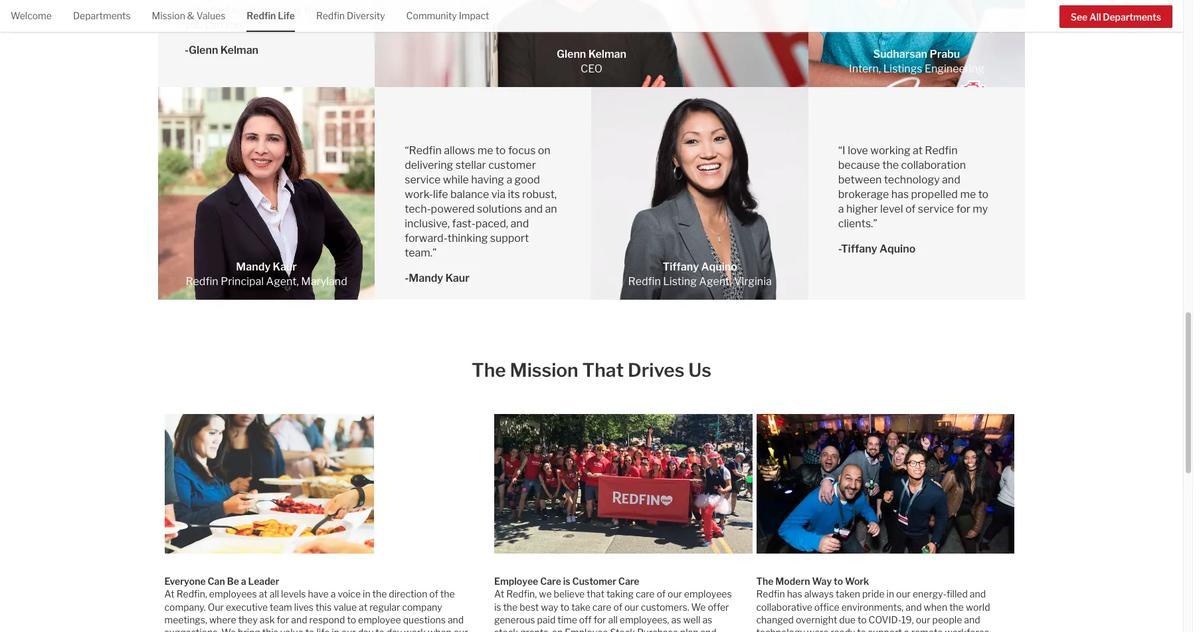 Task type: vqa. For each thing, say whether or not it's contained in the screenshot.
support to the right
yes



Task type: locate. For each thing, give the bounding box(es) containing it.
life up powered on the top left of the page
[[433, 188, 448, 201]]

everyone can be a leader at redfin, employees at all levels have a voice in the direction of the company. our executive team lives this value at regular company meetings, where they ask for and respond to employee questions and suggestions. we bring this value to life in our day to day work when 
[[165, 576, 469, 632]]

has up 'level'
[[892, 188, 909, 201]]

1 horizontal spatial has
[[892, 188, 909, 201]]

employees down be
[[209, 588, 257, 600]]

1 horizontal spatial care
[[619, 576, 640, 587]]

fast-
[[452, 217, 476, 230]]

employee
[[358, 614, 401, 625]]

to right 'due'
[[858, 614, 867, 625]]

best
[[520, 601, 539, 613]]

to right the ready
[[858, 627, 867, 632]]

an down robust, on the left of the page
[[545, 203, 558, 215]]

to inside 'employee care is customer care at redfin, we believe that taking care of our employees is the best way to take care of our customers. we offer generous paid time off for all employees, as well as stock grants, an employee stock purchase plan'
[[561, 601, 570, 613]]

- down mission & values
[[185, 44, 189, 57]]

1 horizontal spatial redfin,
[[507, 588, 537, 600]]

aquino down 'level'
[[880, 243, 916, 255]]

1 horizontal spatial all
[[609, 614, 618, 625]]

employees inside everyone can be a leader at redfin, employees at all levels have a voice in the direction of the company. our executive team lives this value at regular company meetings, where they ask for and respond to employee questions and suggestions. we bring this value to life in our day to day work when
[[209, 588, 257, 600]]

see all departments button
[[1060, 5, 1173, 28]]

to up time
[[561, 601, 570, 613]]

2 at from the left
[[494, 588, 505, 600]]

see
[[1071, 11, 1088, 22]]

at
[[913, 144, 923, 157], [259, 588, 268, 600], [359, 601, 368, 613]]

1 vertical spatial value
[[280, 627, 304, 632]]

1 horizontal spatial glenn
[[557, 48, 587, 60]]

the down the working
[[883, 159, 899, 172]]

mission inside mission & values "link"
[[152, 10, 185, 21]]

in down respond in the bottom of the page
[[332, 627, 340, 632]]

- for glenn
[[185, 44, 189, 57]]

0 vertical spatial value
[[334, 601, 357, 613]]

our
[[208, 601, 224, 613]]

level
[[881, 203, 904, 215]]

redfin left life
[[247, 10, 276, 21]]

our down the taking
[[625, 601, 639, 613]]

that
[[587, 588, 605, 600]]

believe
[[554, 588, 585, 600]]

0 vertical spatial aquino
[[880, 243, 916, 255]]

tiffany up listing
[[663, 261, 699, 273]]

redfin left principal
[[186, 275, 218, 288]]

when inside everyone can be a leader at redfin, employees at all levels have a voice in the direction of the company. our executive team lives this value at regular company meetings, where they ask for and respond to employee questions and suggestions. we bring this value to life in our day to day work when
[[428, 627, 452, 632]]

time
[[558, 614, 578, 625]]

1 horizontal spatial agent,
[[699, 275, 732, 288]]

employee care is customer care image
[[494, 414, 753, 554]]

the inside the modern way to work redfin has always taken pride in our energy-filled and collaborative office environments, and when the world changed overnight due to covid-19, our people and technology were ready to support a remote workfor
[[950, 601, 964, 613]]

for inside "i love working at redfin because the collaboration between technology and brokerage has propelled me to a higher level of service for my clients."
[[957, 203, 971, 215]]

we down where
[[222, 627, 236, 632]]

our up remote
[[916, 614, 931, 625]]

0 horizontal spatial mission
[[152, 10, 185, 21]]

ceo
[[581, 62, 603, 75]]

redfin
[[247, 10, 276, 21], [316, 10, 345, 21], [926, 144, 958, 157], [186, 275, 218, 288], [629, 275, 661, 288], [757, 588, 785, 600]]

1 at from the left
[[165, 588, 175, 600]]

glenn
[[189, 44, 218, 57], [557, 48, 587, 60]]

0 horizontal spatial kaur
[[273, 261, 297, 273]]

agent, inside tiffany aquino redfin listing agent, virginia
[[699, 275, 732, 288]]

service inside "i love working at redfin because the collaboration between technology and brokerage has propelled me to a higher level of service for my clients."
[[919, 203, 955, 215]]

0 horizontal spatial employees
[[209, 588, 257, 600]]

work
[[846, 576, 870, 587]]

as
[[672, 614, 682, 625], [703, 614, 713, 625]]

0 horizontal spatial care
[[541, 576, 562, 587]]

0 horizontal spatial tiffany
[[663, 261, 699, 273]]

1 as from the left
[[672, 614, 682, 625]]

0 horizontal spatial has
[[787, 588, 803, 600]]

support down covid- at the bottom right of page
[[869, 627, 903, 632]]

redfin left listing
[[629, 275, 661, 288]]

life down respond in the bottom of the page
[[317, 627, 330, 632]]

as left well
[[672, 614, 682, 625]]

has down modern
[[787, 588, 803, 600]]

redfin up collaborative
[[757, 588, 785, 600]]

employee up 'best'
[[494, 576, 539, 587]]

me up my
[[961, 188, 977, 201]]

service down the propelled
[[919, 203, 955, 215]]

redfin, up 'best'
[[507, 588, 537, 600]]

0 vertical spatial service
[[405, 173, 441, 186]]

1 vertical spatial all
[[609, 614, 618, 625]]

-tiffany aquino
[[839, 243, 916, 255]]

the for the modern way to work redfin has always taken pride in our energy-filled and collaborative office environments, and when the world changed overnight due to covid-19, our people and technology were ready to support a remote workfor
[[757, 576, 774, 587]]

redfin inside tiffany aquino redfin listing agent, virginia
[[629, 275, 661, 288]]

agent,
[[266, 275, 299, 288], [699, 275, 732, 288]]

prabu
[[930, 48, 961, 60]]

for inside 'employee care is customer care at redfin, we believe that taking care of our employees is the best way to take care of our customers. we offer generous paid time off for all employees, as well as stock grants, an employee stock purchase plan'
[[594, 614, 607, 625]]

1 horizontal spatial -
[[405, 272, 409, 285]]

kelman down values
[[221, 44, 259, 57]]

1 vertical spatial life
[[317, 627, 330, 632]]

1 horizontal spatial mission
[[510, 359, 579, 382]]

0 horizontal spatial as
[[672, 614, 682, 625]]

1 vertical spatial aquino
[[702, 261, 738, 273]]

we inside everyone can be a leader at redfin, employees at all levels have a voice in the direction of the company. our executive team lives this value at regular company meetings, where they ask for and respond to employee questions and suggestions. we bring this value to life in our day to day work when
[[222, 627, 236, 632]]

redfin, for everyone
[[177, 588, 207, 600]]

0 horizontal spatial me
[[478, 144, 494, 157]]

for right the off at the left bottom
[[594, 614, 607, 625]]

1 horizontal spatial aquino
[[880, 243, 916, 255]]

offer
[[708, 601, 729, 613]]

to up my
[[979, 188, 989, 201]]

support inside "redfin allows me to focus on delivering stellar customer service while having a good work-life balance via its robust, tech-powered solutions and an inclusive, fast-paced, and forward-thinking support team."
[[490, 232, 529, 245]]

1 vertical spatial an
[[553, 627, 563, 632]]

the up generous
[[503, 601, 518, 613]]

redfin, up the company.
[[177, 588, 207, 600]]

0 vertical spatial tiffany
[[841, 243, 878, 255]]

a inside the modern way to work redfin has always taken pride in our energy-filled and collaborative office environments, and when the world changed overnight due to covid-19, our people and technology were ready to support a remote workfor
[[905, 627, 910, 632]]

support down paced,
[[490, 232, 529, 245]]

2 vertical spatial at
[[359, 601, 368, 613]]

service inside "redfin allows me to focus on delivering stellar customer service while having a good work-life balance via its robust, tech-powered solutions and an inclusive, fast-paced, and forward-thinking support team."
[[405, 173, 441, 186]]

a down customer
[[507, 173, 513, 186]]

redfin inside the redfin diversity link
[[316, 10, 345, 21]]

a inside "redfin allows me to focus on delivering stellar customer service while having a good work-life balance via its robust, tech-powered solutions and an inclusive, fast-paced, and forward-thinking support team."
[[507, 173, 513, 186]]

and down robust, on the left of the page
[[525, 203, 543, 215]]

of inside everyone can be a leader at redfin, employees at all levels have a voice in the direction of the company. our executive team lives this value at regular company meetings, where they ask for and respond to employee questions and suggestions. we bring this value to life in our day to day work when
[[430, 588, 439, 600]]

because
[[839, 159, 881, 172]]

all up stock on the right bottom of the page
[[609, 614, 618, 625]]

the inside "i love working at redfin because the collaboration between technology and brokerage has propelled me to a higher level of service for my clients."
[[883, 159, 899, 172]]

1 horizontal spatial technology
[[885, 173, 940, 186]]

executive
[[226, 601, 268, 613]]

team
[[270, 601, 292, 613]]

me
[[478, 144, 494, 157], [961, 188, 977, 201]]

collaboration
[[902, 159, 967, 172]]

the down filled
[[950, 601, 964, 613]]

employees,
[[620, 614, 670, 625]]

redfin diversity link
[[316, 0, 385, 30]]

1 horizontal spatial me
[[961, 188, 977, 201]]

redfin,
[[177, 588, 207, 600], [507, 588, 537, 600]]

our up customers.
[[668, 588, 683, 600]]

- for tiffany
[[839, 243, 841, 255]]

"redfin allows me to focus on delivering stellar customer service while having a good work-life balance via its robust, tech-powered solutions and an inclusive, fast-paced, and forward-thinking support team."
[[405, 144, 558, 259]]

1 vertical spatial the
[[757, 576, 774, 587]]

when
[[924, 601, 948, 613], [428, 627, 452, 632]]

0 horizontal spatial redfin,
[[177, 588, 207, 600]]

community impact
[[407, 10, 490, 21]]

at
[[165, 588, 175, 600], [494, 588, 505, 600]]

0 vertical spatial when
[[924, 601, 948, 613]]

1 horizontal spatial at
[[494, 588, 505, 600]]

1 vertical spatial care
[[593, 601, 612, 613]]

mandy inside mandy kaur redfin principal agent, maryland
[[236, 261, 271, 273]]

1 horizontal spatial employee
[[565, 627, 609, 632]]

and
[[943, 173, 961, 186], [525, 203, 543, 215], [511, 217, 529, 230], [970, 588, 987, 600], [906, 601, 922, 613], [291, 614, 308, 625], [448, 614, 464, 625], [965, 614, 981, 625]]

2 as from the left
[[703, 614, 713, 625]]

at up collaboration
[[913, 144, 923, 157]]

in inside the modern way to work redfin has always taken pride in our energy-filled and collaborative office environments, and when the world changed overnight due to covid-19, our people and technology were ready to support a remote workfor
[[887, 588, 895, 600]]

-
[[185, 44, 189, 57], [839, 243, 841, 255], [405, 272, 409, 285]]

0 horizontal spatial departments
[[73, 10, 131, 21]]

2 agent, from the left
[[699, 275, 732, 288]]

to up customer
[[496, 144, 506, 157]]

agent, right listing
[[699, 275, 732, 288]]

the
[[883, 159, 899, 172], [373, 588, 387, 600], [441, 588, 455, 600], [503, 601, 518, 613], [950, 601, 964, 613]]

1 horizontal spatial service
[[919, 203, 955, 215]]

the
[[472, 359, 506, 382], [757, 576, 774, 587]]

tiffany aquino redfin listing agent, virginia
[[629, 261, 772, 288]]

0 horizontal spatial for
[[277, 614, 289, 625]]

0 horizontal spatial service
[[405, 173, 441, 186]]

mission & values link
[[152, 0, 226, 30]]

the inside the modern way to work redfin has always taken pride in our energy-filled and collaborative office environments, and when the world changed overnight due to covid-19, our people and technology were ready to support a remote workfor
[[757, 576, 774, 587]]

as right well
[[703, 614, 713, 625]]

0 horizontal spatial this
[[262, 627, 278, 632]]

0 horizontal spatial agent,
[[266, 275, 299, 288]]

we up well
[[692, 601, 706, 613]]

0 horizontal spatial the
[[472, 359, 506, 382]]

2 horizontal spatial in
[[887, 588, 895, 600]]

all
[[270, 588, 279, 600], [609, 614, 618, 625]]

a down 19,
[[905, 627, 910, 632]]

and up 'world'
[[970, 588, 987, 600]]

0 horizontal spatial life
[[317, 627, 330, 632]]

aquino inside tiffany aquino redfin listing agent, virginia
[[702, 261, 738, 273]]

the up company
[[441, 588, 455, 600]]

pride
[[863, 588, 885, 600]]

mission left that
[[510, 359, 579, 382]]

1 vertical spatial is
[[494, 601, 501, 613]]

1 vertical spatial me
[[961, 188, 977, 201]]

1 agent, from the left
[[266, 275, 299, 288]]

we inside 'employee care is customer care at redfin, we believe that taking care of our employees is the best way to take care of our customers. we offer generous paid time off for all employees, as well as stock grants, an employee stock purchase plan'
[[692, 601, 706, 613]]

-mandy kaur
[[405, 272, 470, 285]]

at down voice
[[359, 601, 368, 613]]

and up the propelled
[[943, 173, 961, 186]]

for down team
[[277, 614, 289, 625]]

- down clients."
[[839, 243, 841, 255]]

at inside "i love working at redfin because the collaboration between technology and brokerage has propelled me to a higher level of service for my clients."
[[913, 144, 923, 157]]

1 redfin, from the left
[[177, 588, 207, 600]]

1 vertical spatial service
[[919, 203, 955, 215]]

redfin, inside everyone can be a leader at redfin, employees at all levels have a voice in the direction of the company. our executive team lives this value at regular company meetings, where they ask for and respond to employee questions and suggestions. we bring this value to life in our day to day work when
[[177, 588, 207, 600]]

aquino up "virginia"
[[702, 261, 738, 273]]

0 vertical spatial we
[[692, 601, 706, 613]]

1 horizontal spatial kaur
[[446, 272, 470, 285]]

at inside 'employee care is customer care at redfin, we believe that taking care of our employees is the best way to take care of our customers. we offer generous paid time off for all employees, as well as stock grants, an employee stock purchase plan'
[[494, 588, 505, 600]]

2 horizontal spatial -
[[839, 243, 841, 255]]

values
[[197, 10, 226, 21]]

work-
[[405, 188, 433, 201]]

our inside everyone can be a leader at redfin, employees at all levels have a voice in the direction of the company. our executive team lives this value at regular company meetings, where they ask for and respond to employee questions and suggestions. we bring this value to life in our day to day work when
[[342, 627, 356, 632]]

value down voice
[[334, 601, 357, 613]]

care
[[541, 576, 562, 587], [619, 576, 640, 587]]

0 horizontal spatial when
[[428, 627, 452, 632]]

good
[[515, 173, 540, 186]]

1 horizontal spatial we
[[692, 601, 706, 613]]

of up company
[[430, 588, 439, 600]]

in right pride
[[887, 588, 895, 600]]

0 vertical spatial the
[[472, 359, 506, 382]]

an inside "redfin allows me to focus on delivering stellar customer service while having a good work-life balance via its robust, tech-powered solutions and an inclusive, fast-paced, and forward-thinking support team."
[[545, 203, 558, 215]]

0 vertical spatial employee
[[494, 576, 539, 587]]

delivering
[[405, 159, 454, 172]]

mission & values
[[152, 10, 226, 21]]

grants,
[[521, 627, 551, 632]]

tiffany down clients."
[[841, 243, 878, 255]]

0 horizontal spatial support
[[490, 232, 529, 245]]

1 horizontal spatial as
[[703, 614, 713, 625]]

1 horizontal spatial in
[[363, 588, 371, 600]]

in
[[363, 588, 371, 600], [887, 588, 895, 600], [332, 627, 340, 632]]

a left higher on the top right of page
[[839, 203, 845, 215]]

employee down the off at the left bottom
[[565, 627, 609, 632]]

glenn up ceo
[[557, 48, 587, 60]]

community
[[407, 10, 457, 21]]

care up the taking
[[619, 576, 640, 587]]

its
[[508, 188, 520, 201]]

of right 'level'
[[906, 203, 916, 215]]

when down energy-
[[924, 601, 948, 613]]

redfin left "diversity"
[[316, 10, 345, 21]]

agent, inside mandy kaur redfin principal agent, maryland
[[266, 275, 299, 288]]

where
[[209, 614, 236, 625]]

1 horizontal spatial value
[[334, 601, 357, 613]]

technology down changed
[[757, 627, 806, 632]]

1 horizontal spatial the
[[757, 576, 774, 587]]

2 redfin, from the left
[[507, 588, 537, 600]]

for left my
[[957, 203, 971, 215]]

1 horizontal spatial for
[[594, 614, 607, 625]]

a
[[507, 173, 513, 186], [839, 203, 845, 215], [241, 576, 246, 587], [331, 588, 336, 600], [905, 627, 910, 632]]

service up work-
[[405, 173, 441, 186]]

1 care from the left
[[541, 576, 562, 587]]

ready
[[831, 627, 856, 632]]

aquino
[[880, 243, 916, 255], [702, 261, 738, 273]]

agent, right principal
[[266, 275, 299, 288]]

0 vertical spatial at
[[913, 144, 923, 157]]

2 employees from the left
[[685, 588, 732, 600]]

an inside 'employee care is customer care at redfin, we believe that taking care of our employees is the best way to take care of our customers. we offer generous paid time off for all employees, as well as stock grants, an employee stock purchase plan'
[[553, 627, 563, 632]]

1 horizontal spatial employees
[[685, 588, 732, 600]]

service
[[405, 173, 441, 186], [919, 203, 955, 215]]

leader
[[248, 576, 280, 587]]

0 horizontal spatial technology
[[757, 627, 806, 632]]

glenn down values
[[189, 44, 218, 57]]

is up generous
[[494, 601, 501, 613]]

1 horizontal spatial day
[[387, 627, 402, 632]]

at down everyone
[[165, 588, 175, 600]]

technology down collaboration
[[885, 173, 940, 186]]

in right voice
[[363, 588, 371, 600]]

voice
[[338, 588, 361, 600]]

of inside "i love working at redfin because the collaboration between technology and brokerage has propelled me to a higher level of service for my clients."
[[906, 203, 916, 215]]

0 horizontal spatial -
[[185, 44, 189, 57]]

2 vertical spatial -
[[405, 272, 409, 285]]

mandy
[[236, 261, 271, 273], [409, 272, 444, 285]]

- down team."
[[405, 272, 409, 285]]

stock
[[611, 627, 636, 632]]

kelman
[[221, 44, 259, 57], [589, 48, 627, 60]]

employees up offer on the bottom right of page
[[685, 588, 732, 600]]

0 vertical spatial this
[[316, 601, 332, 613]]

1 horizontal spatial life
[[433, 188, 448, 201]]

0 vertical spatial technology
[[885, 173, 940, 186]]

me up stellar
[[478, 144, 494, 157]]

0 vertical spatial care
[[636, 588, 655, 600]]

we
[[692, 601, 706, 613], [222, 627, 236, 632]]

at up generous
[[494, 588, 505, 600]]

0 horizontal spatial employee
[[494, 576, 539, 587]]

filled
[[947, 588, 968, 600]]

life
[[433, 188, 448, 201], [317, 627, 330, 632]]

everyone
[[165, 576, 206, 587]]

value down team
[[280, 627, 304, 632]]

1 vertical spatial technology
[[757, 627, 806, 632]]

1 vertical spatial support
[[869, 627, 903, 632]]

1 horizontal spatial when
[[924, 601, 948, 613]]

0 vertical spatial has
[[892, 188, 909, 201]]

"i
[[839, 144, 846, 157]]

redfin inside "i love working at redfin because the collaboration between technology and brokerage has propelled me to a higher level of service for my clients."
[[926, 144, 958, 157]]

0 horizontal spatial at
[[165, 588, 175, 600]]

0 vertical spatial is
[[564, 576, 571, 587]]

0 horizontal spatial we
[[222, 627, 236, 632]]

1 vertical spatial we
[[222, 627, 236, 632]]

2 horizontal spatial for
[[957, 203, 971, 215]]

life inside "redfin allows me to focus on delivering stellar customer service while having a good work-life balance via its robust, tech-powered solutions and an inclusive, fast-paced, and forward-thinking support team."
[[433, 188, 448, 201]]

and right questions
[[448, 614, 464, 625]]

all inside everyone can be a leader at redfin, employees at all levels have a voice in the direction of the company. our executive team lives this value at regular company meetings, where they ask for and respond to employee questions and suggestions. we bring this value to life in our day to day work when
[[270, 588, 279, 600]]

me inside "redfin allows me to focus on delivering stellar customer service while having a good work-life balance via its robust, tech-powered solutions and an inclusive, fast-paced, and forward-thinking support team."
[[478, 144, 494, 157]]

0 vertical spatial mission
[[152, 10, 185, 21]]

be
[[227, 576, 239, 587]]

inclusive,
[[405, 217, 450, 230]]

the up "regular"
[[373, 588, 387, 600]]

of
[[906, 203, 916, 215], [430, 588, 439, 600], [657, 588, 666, 600], [614, 601, 623, 613]]

tech-
[[405, 203, 431, 215]]

this
[[316, 601, 332, 613], [262, 627, 278, 632]]

at inside everyone can be a leader at redfin, employees at all levels have a voice in the direction of the company. our executive team lives this value at regular company meetings, where they ask for and respond to employee questions and suggestions. we bring this value to life in our day to day work when
[[165, 588, 175, 600]]

redfin, inside 'employee care is customer care at redfin, we believe that taking care of our employees is the best way to take care of our customers. we offer generous paid time off for all employees, as well as stock grants, an employee stock purchase plan'
[[507, 588, 537, 600]]

my
[[973, 203, 989, 215]]

our down respond in the bottom of the page
[[342, 627, 356, 632]]

0 vertical spatial me
[[478, 144, 494, 157]]

care up we
[[541, 576, 562, 587]]

care down that
[[593, 601, 612, 613]]

mission left &
[[152, 10, 185, 21]]

0 horizontal spatial at
[[259, 588, 268, 600]]

kaur
[[273, 261, 297, 273], [446, 272, 470, 285]]

mission
[[152, 10, 185, 21], [510, 359, 579, 382]]

impact
[[459, 10, 490, 21]]

1 horizontal spatial is
[[564, 576, 571, 587]]

0 horizontal spatial day
[[358, 627, 374, 632]]

redfin up collaboration
[[926, 144, 958, 157]]

care up customers.
[[636, 588, 655, 600]]

take
[[572, 601, 591, 613]]

focus
[[508, 144, 536, 157]]

kelman up ceo
[[589, 48, 627, 60]]

tiffany
[[841, 243, 878, 255], [663, 261, 699, 273]]

everyone can be a leader image
[[165, 414, 374, 554]]

1 employees from the left
[[209, 588, 257, 600]]

0 horizontal spatial aquino
[[702, 261, 738, 273]]

lives
[[294, 601, 314, 613]]

to inside "i love working at redfin because the collaboration between technology and brokerage has propelled me to a higher level of service for my clients."
[[979, 188, 989, 201]]

all up team
[[270, 588, 279, 600]]

at down leader
[[259, 588, 268, 600]]

1 horizontal spatial kelman
[[589, 48, 627, 60]]

when down questions
[[428, 627, 452, 632]]

0 horizontal spatial all
[[270, 588, 279, 600]]

an down time
[[553, 627, 563, 632]]



Task type: describe. For each thing, give the bounding box(es) containing it.
see all departments
[[1071, 11, 1162, 22]]

1 horizontal spatial care
[[636, 588, 655, 600]]

2 care from the left
[[619, 576, 640, 587]]

energy-
[[913, 588, 947, 600]]

higher
[[847, 203, 878, 215]]

-glenn kelman
[[185, 44, 259, 57]]

a right 'have'
[[331, 588, 336, 600]]

virginia
[[735, 275, 772, 288]]

principal
[[221, 275, 264, 288]]

employees inside 'employee care is customer care at redfin, we believe that taking care of our employees is the best way to take care of our customers. we offer generous paid time off for all employees, as well as stock grants, an employee stock purchase plan'
[[685, 588, 732, 600]]

to down respond in the bottom of the page
[[306, 627, 315, 632]]

of down the taking
[[614, 601, 623, 613]]

that
[[583, 359, 624, 382]]

1 vertical spatial at
[[259, 588, 268, 600]]

mandy kaur redfin principal agent, maryland
[[186, 261, 347, 288]]

a right be
[[241, 576, 246, 587]]

to right respond in the bottom of the page
[[347, 614, 356, 625]]

due
[[840, 614, 856, 625]]

all inside 'employee care is customer care at redfin, we believe that taking care of our employees is the best way to take care of our customers. we offer generous paid time off for all employees, as well as stock grants, an employee stock purchase plan'
[[609, 614, 618, 625]]

redfin life link
[[247, 0, 295, 30]]

always
[[805, 588, 834, 600]]

all
[[1090, 11, 1102, 22]]

has inside "i love working at redfin because the collaboration between technology and brokerage has propelled me to a higher level of service for my clients."
[[892, 188, 909, 201]]

redfin inside mandy kaur redfin principal agent, maryland
[[186, 275, 218, 288]]

0 horizontal spatial glenn
[[189, 44, 218, 57]]

and up 19,
[[906, 601, 922, 613]]

redfin inside the modern way to work redfin has always taken pride in our energy-filled and collaborative office environments, and when the world changed overnight due to covid-19, our people and technology were ready to support a remote workfor
[[757, 588, 785, 600]]

redfin, for employee
[[507, 588, 537, 600]]

collaborative
[[757, 601, 813, 613]]

office
[[815, 601, 840, 613]]

me inside "i love working at redfin because the collaboration between technology and brokerage has propelled me to a higher level of service for my clients."
[[961, 188, 977, 201]]

people
[[933, 614, 963, 625]]

overnight
[[796, 614, 838, 625]]

1 horizontal spatial mandy
[[409, 272, 444, 285]]

and inside "i love working at redfin because the collaboration between technology and brokerage has propelled me to a higher level of service for my clients."
[[943, 173, 961, 186]]

1 horizontal spatial tiffany
[[841, 243, 878, 255]]

regular
[[370, 601, 400, 613]]

at for at redfin, we believe that taking care of our employees is the best way to take care of our customers. we offer generous paid time off for all employees, as well as stock grants, an employee stock purchase plan 
[[494, 588, 505, 600]]

way
[[541, 601, 559, 613]]

of up customers.
[[657, 588, 666, 600]]

intern,
[[850, 62, 882, 75]]

plan
[[681, 627, 699, 632]]

for inside everyone can be a leader at redfin, employees at all levels have a voice in the direction of the company. our executive team lives this value at regular company meetings, where they ask for and respond to employee questions and suggestions. we bring this value to life in our day to day work when
[[277, 614, 289, 625]]

agent, for aquino
[[699, 275, 732, 288]]

the modern way to work image
[[757, 414, 1015, 554]]

when inside the modern way to work redfin has always taken pride in our energy-filled and collaborative office environments, and when the world changed overnight due to covid-19, our people and technology were ready to support a remote workfor
[[924, 601, 948, 613]]

19,
[[902, 614, 914, 625]]

departments link
[[73, 0, 131, 30]]

work
[[404, 627, 426, 632]]

having
[[471, 173, 504, 186]]

customers.
[[641, 601, 690, 613]]

powered
[[431, 203, 475, 215]]

between
[[839, 173, 882, 186]]

on
[[538, 144, 551, 157]]

our up 19,
[[897, 588, 911, 600]]

and down the lives
[[291, 614, 308, 625]]

welcome
[[11, 10, 52, 21]]

kaur inside mandy kaur redfin principal agent, maryland
[[273, 261, 297, 273]]

kelman inside glenn kelman ceo
[[589, 48, 627, 60]]

employee care is customer care at redfin, we believe that taking care of our employees is the best way to take care of our customers. we offer generous paid time off for all employees, as well as stock grants, an employee stock purchase plan 
[[494, 576, 734, 632]]

clients."
[[839, 217, 878, 230]]

us
[[689, 359, 712, 382]]

team."
[[405, 247, 437, 259]]

to inside "redfin allows me to focus on delivering stellar customer service while having a good work-life balance via its robust, tech-powered solutions and an inclusive, fast-paced, and forward-thinking support team."
[[496, 144, 506, 157]]

well
[[684, 614, 701, 625]]

redfin diversity
[[316, 10, 385, 21]]

levels
[[281, 588, 306, 600]]

company
[[402, 601, 443, 613]]

at for at redfin, employees at all levels have a voice in the direction of the company. our executive team lives this value at regular company meetings, where they ask for and respond to employee questions and suggestions. we bring this value to life in our day to day work when 
[[165, 588, 175, 600]]

company.
[[165, 601, 206, 613]]

purchase
[[638, 627, 679, 632]]

glenn inside glenn kelman ceo
[[557, 48, 587, 60]]

way
[[813, 576, 832, 587]]

departments inside button
[[1104, 11, 1162, 22]]

the inside 'employee care is customer care at redfin, we believe that taking care of our employees is the best way to take care of our customers. we offer generous paid time off for all employees, as well as stock grants, an employee stock purchase plan'
[[503, 601, 518, 613]]

life inside everyone can be a leader at redfin, employees at all levels have a voice in the direction of the company. our executive team lives this value at regular company meetings, where they ask for and respond to employee questions and suggestions. we bring this value to life in our day to day work when
[[317, 627, 330, 632]]

to down employee
[[376, 627, 385, 632]]

working
[[871, 144, 911, 157]]

the for the mission that drives us
[[472, 359, 506, 382]]

0 horizontal spatial kelman
[[221, 44, 259, 57]]

diversity
[[347, 10, 385, 21]]

customer
[[573, 576, 617, 587]]

welcome link
[[11, 0, 52, 30]]

1 vertical spatial mission
[[510, 359, 579, 382]]

taken
[[836, 588, 861, 600]]

thinking
[[448, 232, 488, 245]]

support inside the modern way to work redfin has always taken pride in our energy-filled and collaborative office environments, and when the world changed overnight due to covid-19, our people and technology were ready to support a remote workfor
[[869, 627, 903, 632]]

environments,
[[842, 601, 904, 613]]

love
[[848, 144, 869, 157]]

agent, for kaur
[[266, 275, 299, 288]]

and down 'world'
[[965, 614, 981, 625]]

1 vertical spatial employee
[[565, 627, 609, 632]]

questions
[[403, 614, 446, 625]]

redfin life
[[247, 10, 295, 21]]

- for mandy
[[405, 272, 409, 285]]

modern
[[776, 576, 811, 587]]

2 day from the left
[[387, 627, 402, 632]]

the mission that drives us
[[472, 359, 712, 382]]

meetings,
[[165, 614, 207, 625]]

technology inside "i love working at redfin because the collaboration between technology and brokerage has propelled me to a higher level of service for my clients."
[[885, 173, 940, 186]]

redfin inside "redfin life" link
[[247, 10, 276, 21]]

1 horizontal spatial this
[[316, 601, 332, 613]]

direction
[[389, 588, 428, 600]]

we
[[539, 588, 552, 600]]

"i love working at redfin because the collaboration between technology and brokerage has propelled me to a higher level of service for my clients."
[[839, 144, 989, 230]]

a inside "i love working at redfin because the collaboration between technology and brokerage has propelled me to a higher level of service for my clients."
[[839, 203, 845, 215]]

technology inside the modern way to work redfin has always taken pride in our energy-filled and collaborative office environments, and when the world changed overnight due to covid-19, our people and technology were ready to support a remote workfor
[[757, 627, 806, 632]]

paid
[[537, 614, 556, 625]]

off
[[580, 614, 592, 625]]

has inside the modern way to work redfin has always taken pride in our energy-filled and collaborative office environments, and when the world changed overnight due to covid-19, our people and technology were ready to support a remote workfor
[[787, 588, 803, 600]]

0 horizontal spatial in
[[332, 627, 340, 632]]

drives
[[628, 359, 685, 382]]

the modern way to work redfin has always taken pride in our energy-filled and collaborative office environments, and when the world changed overnight due to covid-19, our people and technology were ready to support a remote workfor
[[757, 576, 997, 632]]

and down "solutions"
[[511, 217, 529, 230]]

via
[[492, 188, 506, 201]]

0 horizontal spatial value
[[280, 627, 304, 632]]

taking
[[607, 588, 634, 600]]

to up taken at the right of the page
[[834, 576, 844, 587]]

ask
[[260, 614, 275, 625]]

glenn kelman ceo
[[557, 48, 627, 75]]

0 horizontal spatial care
[[593, 601, 612, 613]]

1 day from the left
[[358, 627, 374, 632]]

covid-
[[869, 614, 902, 625]]

tiffany inside tiffany aquino redfin listing agent, virginia
[[663, 261, 699, 273]]

solutions
[[477, 203, 522, 215]]

stellar
[[456, 159, 486, 172]]

remote
[[912, 627, 943, 632]]

1 vertical spatial this
[[262, 627, 278, 632]]

they
[[238, 614, 258, 625]]

changed
[[757, 614, 794, 625]]

generous
[[494, 614, 535, 625]]

"redfin
[[405, 144, 442, 157]]



